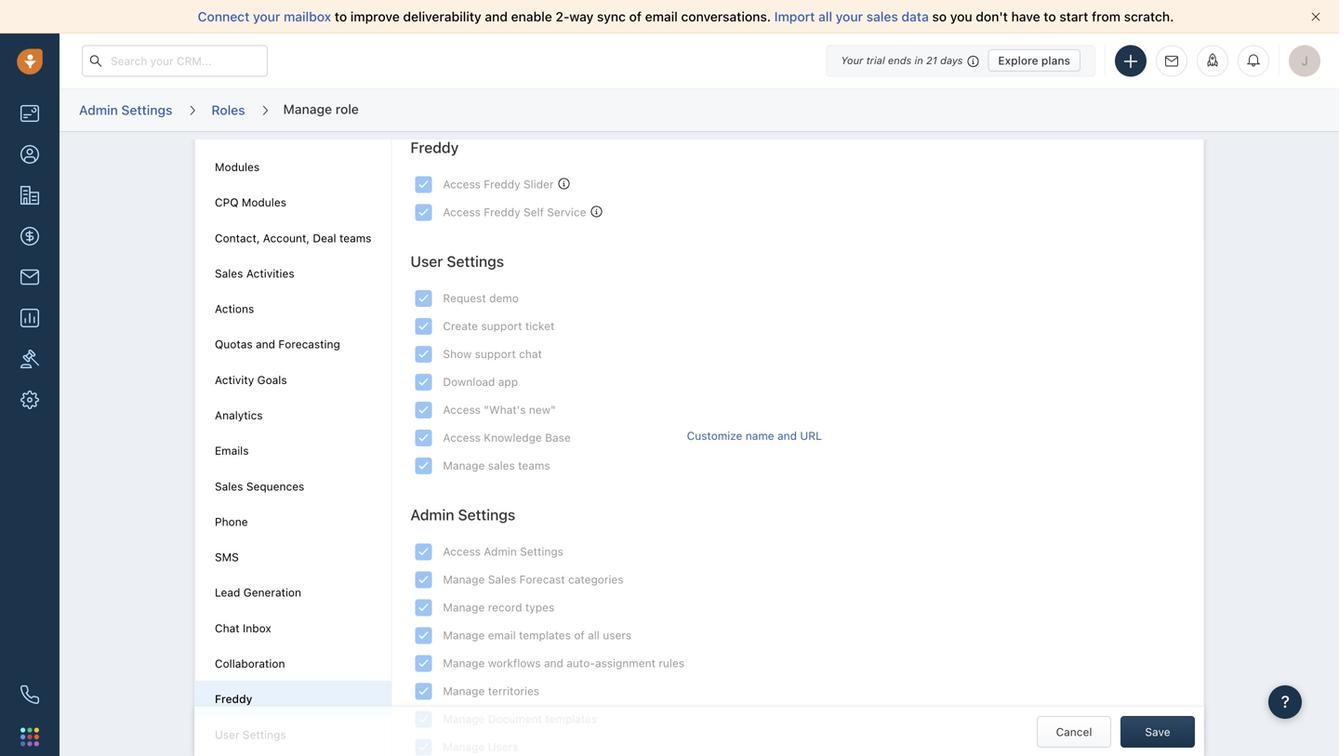 Task type: vqa. For each thing, say whether or not it's contained in the screenshot.
bottommost items
no



Task type: describe. For each thing, give the bounding box(es) containing it.
role
[[336, 101, 359, 117]]

sales for sales sequences
[[215, 480, 243, 493]]

analytics
[[215, 409, 263, 422]]

workflows
[[488, 657, 541, 670]]

request demo
[[443, 292, 519, 305]]

way
[[569, 9, 594, 24]]

import all your sales data link
[[774, 9, 932, 24]]

manage email templates of all users
[[443, 629, 632, 642]]

territories
[[488, 685, 539, 698]]

goals
[[257, 373, 287, 386]]

support for show
[[475, 347, 516, 360]]

your trial ends in 21 days
[[841, 54, 963, 66]]

save button
[[1121, 716, 1195, 748]]

manage sales teams
[[443, 459, 550, 472]]

manage record types
[[443, 601, 554, 614]]

forecast
[[519, 573, 565, 586]]

explore plans
[[998, 54, 1070, 67]]

phone element
[[11, 676, 48, 713]]

roles link
[[211, 96, 246, 125]]

manage for manage sales teams
[[443, 459, 485, 472]]

account,
[[263, 231, 310, 244]]

access freddy self service
[[443, 205, 586, 218]]

2 your from the left
[[836, 9, 863, 24]]

phone image
[[20, 685, 39, 704]]

import
[[774, 9, 815, 24]]

sync
[[597, 9, 626, 24]]

freddy up access freddy self service
[[484, 178, 520, 191]]

0 horizontal spatial all
[[588, 629, 600, 642]]

trial
[[866, 54, 885, 66]]

sales sequences link
[[215, 480, 304, 493]]

lead generation
[[215, 586, 301, 599]]

templates for email
[[519, 629, 571, 642]]

"what's
[[484, 403, 526, 416]]

deal
[[313, 231, 336, 244]]

cpq modules
[[215, 196, 286, 209]]

settings up access admin settings
[[458, 506, 515, 524]]

manage users
[[443, 740, 518, 753]]

self
[[524, 205, 544, 218]]

manage for manage document templates
[[443, 712, 485, 725]]

ticket
[[525, 319, 555, 332]]

actions link
[[215, 302, 254, 315]]

access for access "what's new"
[[443, 403, 481, 416]]

2-
[[556, 9, 569, 24]]

deliverability
[[403, 9, 481, 24]]

sales sequences
[[215, 480, 304, 493]]

plans
[[1042, 54, 1070, 67]]

access for access freddy slider
[[443, 178, 481, 191]]

freshworks switcher image
[[20, 728, 39, 746]]

activities
[[246, 267, 294, 280]]

access knowledge base
[[443, 431, 571, 444]]

manage for manage workflows and auto-assignment rules
[[443, 657, 485, 670]]

access for access freddy self service
[[443, 205, 481, 218]]

settings up request demo
[[447, 252, 504, 270]]

activity
[[215, 373, 254, 386]]

customize
[[687, 429, 742, 442]]

access "what's new"
[[443, 403, 556, 416]]

customize name and url
[[687, 429, 822, 442]]

and right quotas
[[256, 338, 275, 351]]

0 vertical spatial of
[[629, 9, 642, 24]]

don't
[[976, 9, 1008, 24]]

1 vertical spatial admin
[[411, 506, 454, 524]]

rules
[[659, 657, 685, 670]]

and inside "link"
[[777, 429, 797, 442]]

send email image
[[1165, 55, 1178, 67]]

show support chat
[[443, 347, 542, 360]]

1 horizontal spatial email
[[645, 9, 678, 24]]

chat
[[519, 347, 542, 360]]

cpq
[[215, 196, 239, 209]]

data
[[902, 9, 929, 24]]

freddy down access freddy slider
[[484, 205, 520, 218]]

service
[[547, 205, 586, 218]]

contact, account, deal teams link
[[215, 231, 371, 244]]

cpq modules link
[[215, 196, 286, 209]]

record
[[488, 601, 522, 614]]

create support ticket
[[443, 319, 555, 332]]

1 horizontal spatial user
[[411, 252, 443, 270]]

quotas and forecasting
[[215, 338, 340, 351]]

chat inbox
[[215, 622, 271, 635]]

0 vertical spatial teams
[[339, 231, 371, 244]]

users
[[603, 629, 632, 642]]

2 vertical spatial sales
[[488, 573, 516, 586]]

sms
[[215, 551, 239, 564]]

admin inside admin settings link
[[79, 102, 118, 117]]

cancel button
[[1037, 716, 1111, 748]]

chat
[[215, 622, 240, 635]]

url
[[800, 429, 822, 442]]

chat inbox link
[[215, 622, 271, 635]]

manage for manage users
[[443, 740, 485, 753]]

manage for manage sales forecast categories
[[443, 573, 485, 586]]

admin settings link
[[78, 96, 173, 125]]

settings down search your crm... text box
[[121, 102, 172, 117]]

explore plans link
[[988, 49, 1081, 72]]

properties image
[[20, 350, 39, 368]]

roles
[[212, 102, 245, 117]]

admin settings inside admin settings link
[[79, 102, 172, 117]]

forecasting
[[278, 338, 340, 351]]

customize name and url link
[[687, 428, 822, 446]]

settings down 'freddy' link
[[243, 728, 286, 741]]

access for access knowledge base
[[443, 431, 481, 444]]

manage role
[[283, 101, 359, 117]]

Search your CRM... text field
[[82, 45, 268, 77]]

2 to from the left
[[1044, 9, 1056, 24]]

manage for manage role
[[283, 101, 332, 117]]



Task type: locate. For each thing, give the bounding box(es) containing it.
email down manage record types
[[488, 629, 516, 642]]

access down download
[[443, 403, 481, 416]]

0 horizontal spatial admin
[[79, 102, 118, 117]]

manage for manage territories
[[443, 685, 485, 698]]

support down demo at left top
[[481, 319, 522, 332]]

and left auto- at the bottom left of the page
[[544, 657, 564, 670]]

admin up access admin settings
[[411, 506, 454, 524]]

1 horizontal spatial user settings
[[411, 252, 504, 270]]

assignment
[[595, 657, 656, 670]]

user settings
[[411, 252, 504, 270], [215, 728, 286, 741]]

templates right document
[[545, 712, 597, 725]]

emails link
[[215, 444, 249, 457]]

modules up cpq
[[215, 160, 260, 173]]

1 vertical spatial templates
[[545, 712, 597, 725]]

manage up manage record types
[[443, 573, 485, 586]]

in
[[915, 54, 923, 66]]

manage for manage email templates of all users
[[443, 629, 485, 642]]

ends
[[888, 54, 912, 66]]

manage left "territories"
[[443, 685, 485, 698]]

sales
[[215, 267, 243, 280], [215, 480, 243, 493], [488, 573, 516, 586]]

save
[[1145, 725, 1170, 738]]

support down create support ticket
[[475, 347, 516, 360]]

1 vertical spatial all
[[588, 629, 600, 642]]

sales activities link
[[215, 267, 294, 280]]

manage up the manage users
[[443, 712, 485, 725]]

access for access admin settings
[[443, 545, 481, 558]]

1 horizontal spatial sales
[[867, 9, 898, 24]]

1 horizontal spatial of
[[629, 9, 642, 24]]

1 access from the top
[[443, 178, 481, 191]]

collaboration
[[215, 657, 285, 670]]

user
[[411, 252, 443, 270], [215, 728, 240, 741]]

app
[[498, 375, 518, 388]]

0 horizontal spatial teams
[[339, 231, 371, 244]]

your
[[841, 54, 863, 66]]

0 horizontal spatial email
[[488, 629, 516, 642]]

freddy up access freddy slider
[[411, 138, 459, 156]]

to left start at right top
[[1044, 9, 1056, 24]]

new"
[[529, 403, 556, 416]]

your
[[253, 9, 280, 24], [836, 9, 863, 24]]

connect your mailbox to improve deliverability and enable 2-way sync of email conversations. import all your sales data so you don't have to start from scratch.
[[198, 9, 1174, 24]]

your up "your"
[[836, 9, 863, 24]]

slider
[[524, 178, 554, 191]]

manage down manage record types
[[443, 629, 485, 642]]

0 vertical spatial support
[[481, 319, 522, 332]]

admin down search your crm... text box
[[79, 102, 118, 117]]

1 your from the left
[[253, 9, 280, 24]]

0 vertical spatial sales
[[215, 267, 243, 280]]

1 vertical spatial sales
[[215, 480, 243, 493]]

days
[[940, 54, 963, 66]]

templates down types
[[519, 629, 571, 642]]

freddy
[[411, 138, 459, 156], [484, 178, 520, 191], [484, 205, 520, 218], [215, 692, 252, 706]]

3 access from the top
[[443, 403, 481, 416]]

what's new image
[[1206, 53, 1219, 66]]

freddy down collaboration link
[[215, 692, 252, 706]]

your left mailbox
[[253, 9, 280, 24]]

of up auto- at the bottom left of the page
[[574, 629, 585, 642]]

lead generation link
[[215, 586, 301, 599]]

0 horizontal spatial user settings
[[215, 728, 286, 741]]

0 vertical spatial email
[[645, 9, 678, 24]]

start
[[1060, 9, 1088, 24]]

manage sales forecast categories
[[443, 573, 624, 586]]

teams
[[339, 231, 371, 244], [518, 459, 550, 472]]

0 horizontal spatial admin settings
[[79, 102, 172, 117]]

conversations.
[[681, 9, 771, 24]]

manage workflows and auto-assignment rules
[[443, 657, 685, 670]]

close image
[[1311, 12, 1321, 21]]

sales up phone
[[215, 480, 243, 493]]

admin settings up access admin settings
[[411, 506, 515, 524]]

admin settings down search your crm... text box
[[79, 102, 172, 117]]

0 horizontal spatial to
[[335, 9, 347, 24]]

0 horizontal spatial user
[[215, 728, 240, 741]]

emails
[[215, 444, 249, 457]]

1 horizontal spatial all
[[818, 9, 832, 24]]

enable
[[511, 9, 552, 24]]

demo
[[489, 292, 519, 305]]

connect your mailbox link
[[198, 9, 335, 24]]

1 horizontal spatial to
[[1044, 9, 1056, 24]]

phone link
[[215, 515, 248, 528]]

1 vertical spatial email
[[488, 629, 516, 642]]

access up access freddy self service
[[443, 178, 481, 191]]

access up manage record types
[[443, 545, 481, 558]]

name
[[746, 429, 774, 442]]

all right the import
[[818, 9, 832, 24]]

1 vertical spatial user
[[215, 728, 240, 741]]

2 access from the top
[[443, 205, 481, 218]]

user settings up "request"
[[411, 252, 504, 270]]

settings up forecast
[[520, 545, 564, 558]]

manage up manage territories
[[443, 657, 485, 670]]

scratch.
[[1124, 9, 1174, 24]]

teams down knowledge
[[518, 459, 550, 472]]

all left users
[[588, 629, 600, 642]]

0 horizontal spatial sales
[[488, 459, 515, 472]]

0 vertical spatial admin settings
[[79, 102, 172, 117]]

sales left data
[[867, 9, 898, 24]]

and left url
[[777, 429, 797, 442]]

activity goals link
[[215, 373, 287, 386]]

modules right cpq
[[242, 196, 286, 209]]

collaboration link
[[215, 657, 285, 670]]

inbox
[[243, 622, 271, 635]]

deflect and enable self service for your customer issues to automate resolutions image
[[591, 206, 602, 217]]

get contextual help from freddy, be it in the middle of solving a conversation or writing a kb article, etc. image
[[558, 178, 570, 189]]

teams right deal
[[339, 231, 371, 244]]

auto-
[[567, 657, 595, 670]]

1 vertical spatial admin settings
[[411, 506, 515, 524]]

manage for manage record types
[[443, 601, 485, 614]]

1 vertical spatial user settings
[[215, 728, 286, 741]]

request
[[443, 292, 486, 305]]

1 horizontal spatial admin
[[411, 506, 454, 524]]

manage left users
[[443, 740, 485, 753]]

sms link
[[215, 551, 239, 564]]

0 vertical spatial all
[[818, 9, 832, 24]]

sales down access admin settings
[[488, 573, 516, 586]]

connect
[[198, 9, 250, 24]]

actions
[[215, 302, 254, 315]]

access freddy slider
[[443, 178, 554, 191]]

1 vertical spatial teams
[[518, 459, 550, 472]]

0 horizontal spatial your
[[253, 9, 280, 24]]

access down access freddy slider
[[443, 205, 481, 218]]

quotas
[[215, 338, 253, 351]]

analytics link
[[215, 409, 263, 422]]

0 horizontal spatial of
[[574, 629, 585, 642]]

sales down the 'access knowledge base'
[[488, 459, 515, 472]]

sales for sales activities
[[215, 267, 243, 280]]

1 horizontal spatial admin settings
[[411, 506, 515, 524]]

sales activities
[[215, 267, 294, 280]]

0 vertical spatial user settings
[[411, 252, 504, 270]]

0 vertical spatial templates
[[519, 629, 571, 642]]

explore
[[998, 54, 1038, 67]]

show
[[443, 347, 472, 360]]

sales up actions
[[215, 267, 243, 280]]

user settings link
[[215, 728, 286, 741]]

and left "enable" at the top left of page
[[485, 9, 508, 24]]

all
[[818, 9, 832, 24], [588, 629, 600, 642]]

user settings down 'freddy' link
[[215, 728, 286, 741]]

so
[[932, 9, 947, 24]]

improve
[[350, 9, 400, 24]]

2 vertical spatial admin
[[484, 545, 517, 558]]

support for create
[[481, 319, 522, 332]]

and
[[485, 9, 508, 24], [256, 338, 275, 351], [777, 429, 797, 442], [544, 657, 564, 670]]

document
[[488, 712, 542, 725]]

lead
[[215, 586, 240, 599]]

create
[[443, 319, 478, 332]]

access admin settings
[[443, 545, 564, 558]]

1 horizontal spatial your
[[836, 9, 863, 24]]

generation
[[243, 586, 301, 599]]

2 horizontal spatial admin
[[484, 545, 517, 558]]

categories
[[568, 573, 624, 586]]

contact,
[[215, 231, 260, 244]]

manage left record
[[443, 601, 485, 614]]

5 access from the top
[[443, 545, 481, 558]]

manage down the 'access knowledge base'
[[443, 459, 485, 472]]

templates for document
[[545, 712, 597, 725]]

4 access from the top
[[443, 431, 481, 444]]

to
[[335, 9, 347, 24], [1044, 9, 1056, 24]]

access up manage sales teams
[[443, 431, 481, 444]]

admin up manage sales forecast categories at the bottom
[[484, 545, 517, 558]]

admin settings
[[79, 102, 172, 117], [411, 506, 515, 524]]

download app
[[443, 375, 518, 388]]

sales
[[867, 9, 898, 24], [488, 459, 515, 472]]

mailbox
[[284, 9, 331, 24]]

manage left role
[[283, 101, 332, 117]]

21
[[926, 54, 937, 66]]

manage
[[283, 101, 332, 117], [443, 459, 485, 472], [443, 573, 485, 586], [443, 601, 485, 614], [443, 629, 485, 642], [443, 657, 485, 670], [443, 685, 485, 698], [443, 712, 485, 725], [443, 740, 485, 753]]

0 vertical spatial sales
[[867, 9, 898, 24]]

0 vertical spatial modules
[[215, 160, 260, 173]]

modules
[[215, 160, 260, 173], [242, 196, 286, 209]]

1 vertical spatial of
[[574, 629, 585, 642]]

admin
[[79, 102, 118, 117], [411, 506, 454, 524], [484, 545, 517, 558]]

1 vertical spatial sales
[[488, 459, 515, 472]]

1 to from the left
[[335, 9, 347, 24]]

1 vertical spatial modules
[[242, 196, 286, 209]]

freddy link
[[215, 692, 252, 706]]

email right sync
[[645, 9, 678, 24]]

download
[[443, 375, 495, 388]]

to right mailbox
[[335, 9, 347, 24]]

of right sync
[[629, 9, 642, 24]]

1 vertical spatial support
[[475, 347, 516, 360]]

1 horizontal spatial teams
[[518, 459, 550, 472]]

from
[[1092, 9, 1121, 24]]

knowledge
[[484, 431, 542, 444]]

0 vertical spatial user
[[411, 252, 443, 270]]

manage territories
[[443, 685, 539, 698]]

0 vertical spatial admin
[[79, 102, 118, 117]]



